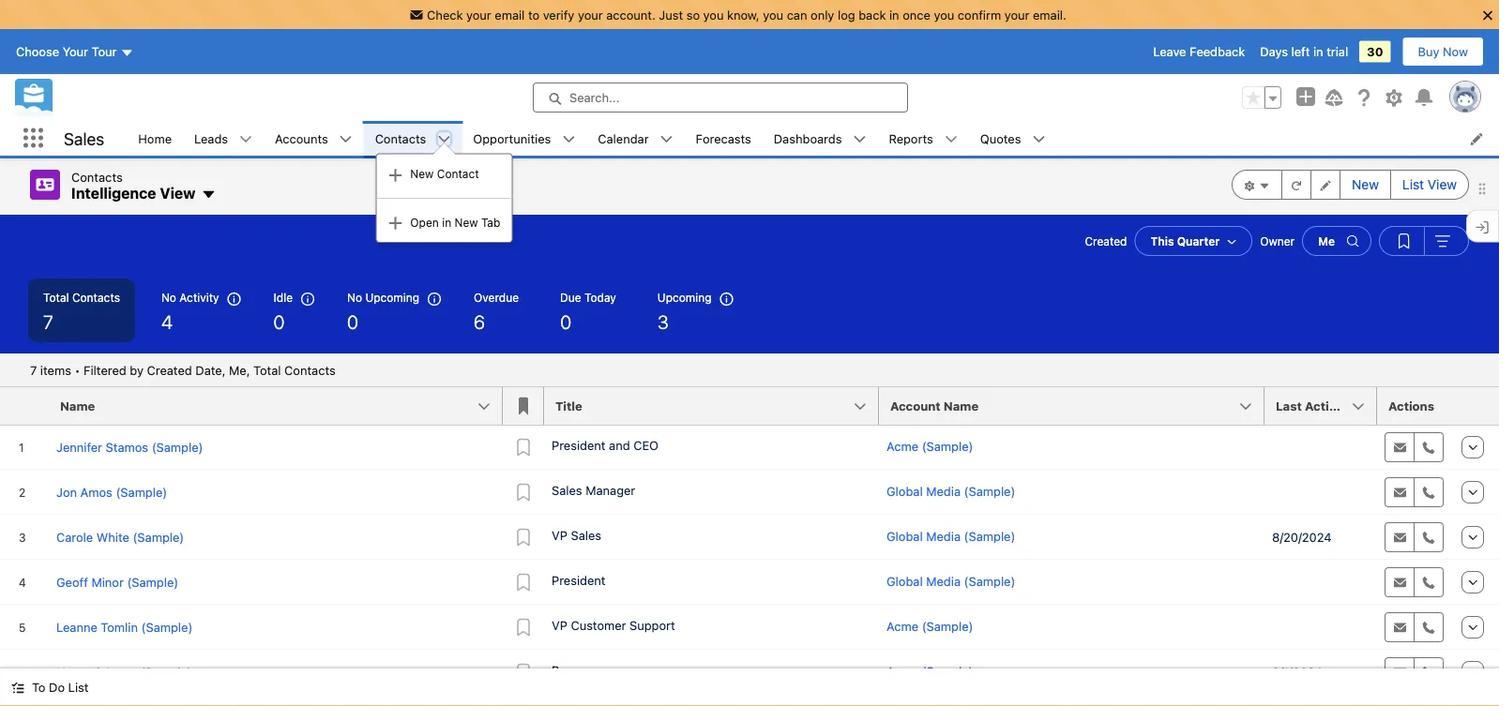 Task type: vqa. For each thing, say whether or not it's contained in the screenshot.


Task type: locate. For each thing, give the bounding box(es) containing it.
new left contact
[[410, 167, 434, 181]]

leads
[[194, 131, 228, 145]]

total up the items at the bottom left of page
[[43, 291, 69, 304]]

to do list
[[32, 681, 89, 695]]

text default image up new contact on the left top of the page
[[437, 133, 451, 146]]

0 vertical spatial group
[[1242, 86, 1281, 109]]

2 president from the top
[[552, 573, 606, 587]]

1 horizontal spatial list
[[1402, 177, 1424, 192]]

2 cell from the top
[[1264, 470, 1377, 515]]

text default image left open
[[388, 216, 403, 231]]

text default image right leads
[[239, 133, 252, 146]]

3 you from the left
[[934, 8, 954, 22]]

cell down '8/20/2024'
[[1264, 560, 1377, 605]]

1 vertical spatial vp
[[552, 618, 567, 632]]

upcoming up 3
[[657, 291, 712, 304]]

feedback
[[1190, 45, 1245, 59]]

1 horizontal spatial view
[[1428, 177, 1457, 192]]

log
[[838, 8, 855, 22]]

1 horizontal spatial new
[[454, 216, 478, 229]]

you right so
[[703, 8, 724, 22]]

text default image down search...
[[562, 133, 575, 146]]

and
[[609, 438, 630, 452]]

cell down last activity
[[1264, 425, 1377, 470]]

last activity cell
[[1264, 387, 1388, 426]]

0 horizontal spatial list
[[68, 681, 89, 695]]

0 horizontal spatial in
[[442, 216, 451, 229]]

0 horizontal spatial new
[[410, 167, 434, 181]]

reports link
[[878, 121, 944, 156]]

total
[[43, 291, 69, 304], [253, 363, 281, 377]]

text default image inside 'to do list' button
[[11, 682, 24, 695]]

new
[[410, 167, 434, 181], [1352, 177, 1379, 192], [454, 216, 478, 229]]

new contact link
[[376, 158, 512, 190]]

president down vp sales
[[552, 573, 606, 587]]

me button
[[1302, 226, 1371, 256]]

1 name from the left
[[60, 399, 95, 413]]

1 you from the left
[[703, 8, 724, 22]]

no right idle
[[347, 291, 362, 304]]

cell up '8/20/2024'
[[1264, 470, 1377, 515]]

0 down idle
[[273, 310, 285, 333]]

group down days
[[1242, 86, 1281, 109]]

name down •
[[60, 399, 95, 413]]

text default image
[[339, 133, 352, 146], [437, 133, 451, 146], [660, 133, 673, 146], [853, 133, 866, 146], [201, 187, 216, 202], [388, 216, 403, 231], [11, 682, 24, 695]]

text default image inside quotes list item
[[1032, 133, 1045, 146]]

action image
[[1452, 387, 1499, 425]]

choose your tour
[[16, 45, 117, 59]]

sales up "intelligence"
[[64, 128, 104, 148]]

accounts list item
[[264, 121, 364, 156]]

new for new contact
[[410, 167, 434, 181]]

list containing home
[[127, 121, 1499, 243]]

view down the home "link"
[[160, 184, 195, 202]]

text default image inside reports list item
[[944, 133, 958, 146]]

group
[[1242, 86, 1281, 109], [1232, 170, 1469, 200], [1379, 226, 1469, 256]]

sales left manager
[[552, 483, 582, 497]]

president down title
[[552, 438, 606, 452]]

1 horizontal spatial no
[[347, 291, 362, 304]]

0 horizontal spatial total
[[43, 291, 69, 304]]

1 horizontal spatial your
[[578, 8, 603, 22]]

1 horizontal spatial name
[[944, 399, 979, 413]]

me,
[[229, 363, 250, 377]]

your right the verify
[[578, 8, 603, 22]]

activity inside button
[[1305, 399, 1352, 413]]

leads list item
[[183, 121, 264, 156]]

in
[[889, 8, 899, 22], [1313, 45, 1323, 59], [442, 216, 451, 229]]

forecasts link
[[684, 121, 762, 156]]

0 vertical spatial activity
[[179, 291, 219, 304]]

2 horizontal spatial new
[[1352, 177, 1379, 192]]

0
[[273, 310, 285, 333], [347, 310, 358, 333], [560, 310, 571, 333]]

0 for idle
[[273, 310, 285, 333]]

1 vp from the top
[[552, 528, 567, 542]]

1 vertical spatial group
[[1232, 170, 1469, 200]]

text default image left to
[[11, 682, 24, 695]]

opportunities link
[[462, 121, 562, 156]]

to
[[32, 681, 45, 695]]

4 cell from the top
[[1264, 605, 1377, 650]]

now
[[1443, 45, 1468, 59]]

list
[[127, 121, 1499, 243]]

name right account
[[944, 399, 979, 413]]

1 horizontal spatial 0
[[347, 310, 358, 333]]

1 upcoming from the left
[[365, 291, 419, 304]]

0 horizontal spatial your
[[466, 8, 491, 22]]

activity up date,
[[179, 291, 219, 304]]

contacts up "intelligence"
[[71, 170, 123, 184]]

days
[[1260, 45, 1288, 59]]

choose
[[16, 45, 59, 59]]

in right back
[[889, 8, 899, 22]]

cell for and
[[1264, 425, 1377, 470]]

ceo
[[633, 438, 659, 452]]

6
[[474, 310, 485, 333]]

0 vertical spatial vp
[[552, 528, 567, 542]]

0 horizontal spatial upcoming
[[365, 291, 419, 304]]

0 horizontal spatial you
[[703, 8, 724, 22]]

2 vp from the top
[[552, 618, 567, 632]]

0 horizontal spatial 0
[[273, 310, 285, 333]]

this quarter
[[1150, 235, 1220, 248]]

0 horizontal spatial 7
[[30, 363, 37, 377]]

no activity
[[161, 291, 219, 304]]

text default image left reports link
[[853, 133, 866, 146]]

vp left customer
[[552, 618, 567, 632]]

2 horizontal spatial your
[[1004, 8, 1029, 22]]

new left tab
[[454, 216, 478, 229]]

in inside contacts 'list item'
[[442, 216, 451, 229]]

1 vertical spatial president
[[552, 573, 606, 587]]

text default image inside leads 'list item'
[[239, 133, 252, 146]]

contacts list item
[[364, 121, 512, 243]]

vp down 'sales manager'
[[552, 528, 567, 542]]

2 horizontal spatial in
[[1313, 45, 1323, 59]]

2 name from the left
[[944, 399, 979, 413]]

0 horizontal spatial activity
[[179, 291, 219, 304]]

vp for vp sales
[[552, 528, 567, 542]]

0 inside the due today 0
[[560, 310, 571, 333]]

sales for sales
[[64, 128, 104, 148]]

1 vertical spatial 7
[[30, 363, 37, 377]]

created left "this"
[[1085, 235, 1127, 248]]

buy now button
[[1402, 37, 1484, 67]]

3 0 from the left
[[560, 310, 571, 333]]

in right open
[[442, 216, 451, 229]]

no for 4
[[161, 291, 176, 304]]

7 inside total contacts 7
[[43, 310, 53, 333]]

check your email to verify your account. just so you know, you can only log back in once you confirm your email.
[[427, 8, 1066, 22]]

just
[[659, 8, 683, 22]]

your left email.
[[1004, 8, 1029, 22]]

group down list view button
[[1379, 226, 1469, 256]]

activity inside key performance indicators group
[[179, 291, 219, 304]]

text default image right 'reports'
[[944, 133, 958, 146]]

contacts up new contact link at left
[[375, 131, 426, 145]]

can
[[787, 8, 807, 22]]

0 vertical spatial list
[[1402, 177, 1424, 192]]

to do list button
[[0, 669, 100, 706]]

7 left the items at the bottom left of page
[[30, 363, 37, 377]]

group containing new
[[1232, 170, 1469, 200]]

0 horizontal spatial view
[[160, 184, 195, 202]]

text default image right calendar
[[660, 133, 673, 146]]

in right left
[[1313, 45, 1323, 59]]

1 horizontal spatial you
[[763, 8, 783, 22]]

7 up the items at the bottom left of page
[[43, 310, 53, 333]]

reports
[[889, 131, 933, 145]]

no upcoming
[[347, 291, 419, 304]]

home link
[[127, 121, 183, 156]]

created right by
[[147, 363, 192, 377]]

total inside total contacts 7
[[43, 291, 69, 304]]

2 horizontal spatial you
[[934, 8, 954, 22]]

0 vertical spatial president
[[552, 438, 606, 452]]

title
[[555, 399, 582, 413]]

name inside "button"
[[944, 399, 979, 413]]

account
[[890, 399, 941, 413]]

0 horizontal spatial no
[[161, 291, 176, 304]]

activity for last activity
[[1305, 399, 1352, 413]]

2 vertical spatial group
[[1379, 226, 1469, 256]]

manager
[[586, 483, 635, 497]]

due
[[560, 291, 581, 304]]

•
[[75, 363, 80, 377]]

0 down due
[[560, 310, 571, 333]]

group up me button
[[1232, 170, 1469, 200]]

sales
[[64, 128, 104, 148], [552, 483, 582, 497], [571, 528, 601, 542]]

total right the me,
[[253, 363, 281, 377]]

text default image inside opportunities list item
[[562, 133, 575, 146]]

new up me button
[[1352, 177, 1379, 192]]

upcoming
[[365, 291, 419, 304], [657, 291, 712, 304]]

new inside button
[[1352, 177, 1379, 192]]

text default image right accounts
[[339, 133, 352, 146]]

2 vertical spatial in
[[442, 216, 451, 229]]

2 upcoming from the left
[[657, 291, 712, 304]]

calendar link
[[587, 121, 660, 156]]

1 your from the left
[[466, 8, 491, 22]]

1 vertical spatial sales
[[552, 483, 582, 497]]

you left can
[[763, 8, 783, 22]]

activity for no activity
[[179, 291, 219, 304]]

this
[[1150, 235, 1174, 248]]

view
[[1428, 177, 1457, 192], [160, 184, 195, 202]]

0 vertical spatial in
[[889, 8, 899, 22]]

1 horizontal spatial activity
[[1305, 399, 1352, 413]]

contacts
[[375, 131, 426, 145], [71, 170, 123, 184], [72, 291, 120, 304], [284, 363, 336, 377]]

view for intelligence view
[[160, 184, 195, 202]]

list right do
[[68, 681, 89, 695]]

1 president from the top
[[552, 438, 606, 452]]

you
[[703, 8, 724, 22], [763, 8, 783, 22], [934, 8, 954, 22]]

contacts up filtered
[[72, 291, 120, 304]]

1 horizontal spatial upcoming
[[657, 291, 712, 304]]

so
[[686, 8, 700, 22]]

7 items • filtered by created date, me, total contacts status
[[30, 363, 336, 377]]

left
[[1291, 45, 1310, 59]]

2 no from the left
[[347, 291, 362, 304]]

0 horizontal spatial name
[[60, 399, 95, 413]]

1 vertical spatial activity
[[1305, 399, 1352, 413]]

upcoming down open
[[365, 291, 419, 304]]

3 cell from the top
[[1264, 560, 1377, 605]]

trial
[[1327, 45, 1348, 59]]

grid containing name
[[0, 387, 1499, 706]]

7
[[43, 310, 53, 333], [30, 363, 37, 377]]

0 down no upcoming
[[347, 310, 358, 333]]

1 vertical spatial created
[[147, 363, 192, 377]]

0 vertical spatial sales
[[64, 128, 104, 148]]

quotes link
[[969, 121, 1032, 156]]

cell up 9/1/2024
[[1264, 605, 1377, 650]]

3 your from the left
[[1004, 8, 1029, 22]]

list
[[1402, 177, 1424, 192], [68, 681, 89, 695]]

1 cell from the top
[[1264, 425, 1377, 470]]

text default image right "quotes"
[[1032, 133, 1045, 146]]

1 no from the left
[[161, 291, 176, 304]]

2 horizontal spatial 0
[[560, 310, 571, 333]]

no up 4 on the left top
[[161, 291, 176, 304]]

text default image down contacts link
[[388, 168, 403, 183]]

contacts inside total contacts 7
[[72, 291, 120, 304]]

grid
[[0, 387, 1499, 706]]

2 0 from the left
[[347, 310, 358, 333]]

0 vertical spatial total
[[43, 291, 69, 304]]

quarter
[[1177, 235, 1220, 248]]

sales down 'sales manager'
[[571, 528, 601, 542]]

view right new button
[[1428, 177, 1457, 192]]

1 vertical spatial list
[[68, 681, 89, 695]]

only
[[811, 8, 834, 22]]

2 vertical spatial sales
[[571, 528, 601, 542]]

view inside button
[[1428, 177, 1457, 192]]

leave feedback
[[1153, 45, 1245, 59]]

you right once
[[934, 8, 954, 22]]

1 0 from the left
[[273, 310, 285, 333]]

president and ceo
[[552, 438, 659, 452]]

open in new tab link
[[376, 206, 512, 238]]

cell
[[1264, 425, 1377, 470], [1264, 470, 1377, 515], [1264, 560, 1377, 605], [1264, 605, 1377, 650]]

1 horizontal spatial 7
[[43, 310, 53, 333]]

activity
[[179, 291, 219, 304], [1305, 399, 1352, 413]]

list right new button
[[1402, 177, 1424, 192]]

name button
[[49, 387, 503, 425]]

total contacts 7
[[43, 291, 120, 333]]

actions cell
[[1377, 387, 1452, 426]]

1 horizontal spatial created
[[1085, 235, 1127, 248]]

activity right last
[[1305, 399, 1352, 413]]

8/20/2024
[[1272, 530, 1332, 545]]

created
[[1085, 235, 1127, 248], [147, 363, 192, 377]]

1 horizontal spatial total
[[253, 363, 281, 377]]

0 vertical spatial 7
[[43, 310, 53, 333]]

text default image
[[239, 133, 252, 146], [562, 133, 575, 146], [944, 133, 958, 146], [1032, 133, 1045, 146], [388, 168, 403, 183]]

your left email
[[466, 8, 491, 22]]



Task type: describe. For each thing, give the bounding box(es) containing it.
leave feedback link
[[1153, 45, 1245, 59]]

important cell
[[503, 387, 544, 426]]

by
[[130, 363, 143, 377]]

calendar list item
[[587, 121, 684, 156]]

text default image inside open in new tab link
[[388, 216, 403, 231]]

intelligence view
[[71, 184, 195, 202]]

name cell
[[49, 387, 514, 426]]

president for president and ceo
[[552, 438, 606, 452]]

idle
[[273, 291, 293, 304]]

2 your from the left
[[578, 8, 603, 22]]

dashboards
[[774, 131, 842, 145]]

title cell
[[544, 387, 890, 426]]

view for list view
[[1428, 177, 1457, 192]]

sales manager
[[552, 483, 635, 497]]

tour
[[92, 45, 117, 59]]

title button
[[544, 387, 879, 425]]

list view button
[[1390, 170, 1469, 200]]

due today 0
[[560, 291, 616, 333]]

sales for sales manager
[[552, 483, 582, 497]]

search...
[[569, 91, 620, 105]]

verify
[[543, 8, 574, 22]]

contact
[[437, 167, 479, 181]]

buy
[[1418, 45, 1439, 59]]

buy now
[[1418, 45, 1468, 59]]

choose your tour button
[[15, 37, 135, 67]]

dashboards list item
[[762, 121, 878, 156]]

tab
[[481, 216, 500, 229]]

0 horizontal spatial created
[[147, 363, 192, 377]]

email.
[[1033, 8, 1066, 22]]

support
[[630, 618, 675, 632]]

search... button
[[533, 83, 908, 113]]

cell for manager
[[1264, 470, 1377, 515]]

contacts inside 'list item'
[[375, 131, 426, 145]]

list inside button
[[1402, 177, 1424, 192]]

back
[[859, 8, 886, 22]]

date,
[[195, 363, 226, 377]]

calendar
[[598, 131, 649, 145]]

new button
[[1340, 170, 1391, 200]]

key performance indicators group
[[0, 279, 1499, 354]]

contacts link
[[364, 121, 437, 156]]

today
[[584, 291, 616, 304]]

3
[[657, 310, 668, 333]]

intelligence
[[71, 184, 156, 202]]

home
[[138, 131, 172, 145]]

check
[[427, 8, 463, 22]]

quotes list item
[[969, 121, 1057, 156]]

buyer
[[552, 663, 584, 677]]

account name button
[[879, 387, 1264, 425]]

list inside button
[[68, 681, 89, 695]]

accounts
[[275, 131, 328, 145]]

last
[[1276, 399, 1302, 413]]

opportunities list item
[[462, 121, 587, 156]]

2 you from the left
[[763, 8, 783, 22]]

owner
[[1260, 235, 1295, 248]]

last activity button
[[1264, 387, 1377, 425]]

7 items • filtered by created date, me, total contacts
[[30, 363, 336, 377]]

text default image inside calendar list item
[[660, 133, 673, 146]]

me
[[1318, 235, 1335, 248]]

overdue
[[474, 291, 519, 304]]

new for new
[[1352, 177, 1379, 192]]

vp for vp customer support
[[552, 618, 567, 632]]

no for 0
[[347, 291, 362, 304]]

text default image down leads link
[[201, 187, 216, 202]]

text default image for opportunities
[[562, 133, 575, 146]]

confirm
[[958, 8, 1001, 22]]

to
[[528, 8, 539, 22]]

text default image inside accounts list item
[[339, 133, 352, 146]]

1 horizontal spatial in
[[889, 8, 899, 22]]

open in new tab
[[410, 216, 500, 229]]

days left in trial
[[1260, 45, 1348, 59]]

opportunities
[[473, 131, 551, 145]]

open
[[410, 216, 439, 229]]

know,
[[727, 8, 760, 22]]

vp sales
[[552, 528, 601, 542]]

filtered
[[84, 363, 126, 377]]

this quarter button
[[1135, 226, 1252, 256]]

leave
[[1153, 45, 1186, 59]]

1 vertical spatial in
[[1313, 45, 1323, 59]]

text default image inside the dashboards list item
[[853, 133, 866, 146]]

contacts up name cell
[[284, 363, 336, 377]]

president for president
[[552, 573, 606, 587]]

vp customer support
[[552, 618, 675, 632]]

items
[[40, 363, 71, 377]]

actions
[[1388, 399, 1434, 413]]

do
[[49, 681, 65, 695]]

row number image
[[0, 387, 49, 425]]

row number cell
[[0, 387, 49, 426]]

30
[[1367, 45, 1383, 59]]

name inside button
[[60, 399, 95, 413]]

quotes
[[980, 131, 1021, 145]]

action cell
[[1452, 387, 1499, 426]]

accounts link
[[264, 121, 339, 156]]

forecasts
[[696, 131, 751, 145]]

account name cell
[[879, 387, 1276, 426]]

account.
[[606, 8, 656, 22]]

4
[[161, 310, 173, 333]]

once
[[903, 8, 930, 22]]

reports list item
[[878, 121, 969, 156]]

text default image inside new contact link
[[388, 168, 403, 183]]

text default image for quotes
[[1032, 133, 1045, 146]]

0 for no upcoming
[[347, 310, 358, 333]]

cell for customer
[[1264, 605, 1377, 650]]

email
[[495, 8, 525, 22]]

text default image for reports
[[944, 133, 958, 146]]

overdue 6
[[474, 291, 519, 333]]

list view
[[1402, 177, 1457, 192]]

1 vertical spatial total
[[253, 363, 281, 377]]

leads link
[[183, 121, 239, 156]]

text default image for leads
[[239, 133, 252, 146]]

customer
[[571, 618, 626, 632]]

0 vertical spatial created
[[1085, 235, 1127, 248]]



